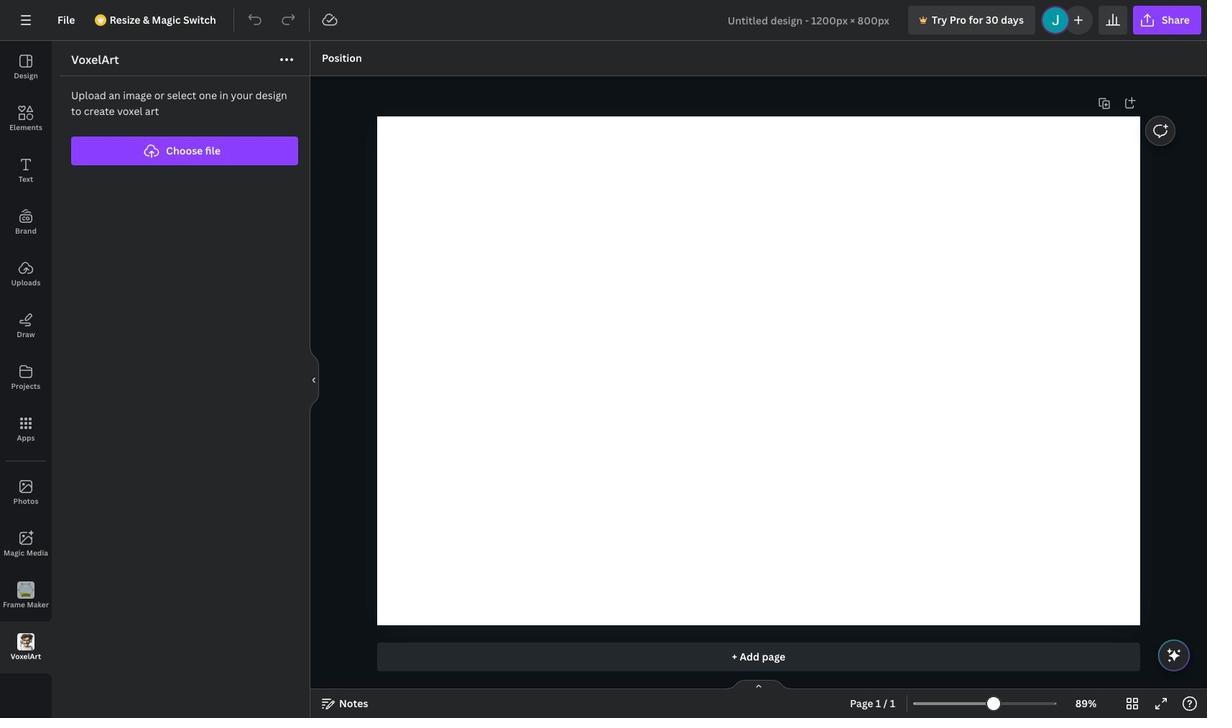 Task type: locate. For each thing, give the bounding box(es) containing it.
side panel tab list
[[0, 41, 52, 674]]

Design title text field
[[717, 6, 903, 35]]



Task type: describe. For each thing, give the bounding box(es) containing it.
voxelart element
[[60, 76, 310, 718]]

hide image
[[310, 345, 319, 414]]

show pages image
[[725, 679, 794, 691]]

main menu bar
[[0, 0, 1208, 41]]

Zoom button
[[1063, 692, 1110, 715]]



Task type: vqa. For each thing, say whether or not it's contained in the screenshot.
Main menu bar
yes



